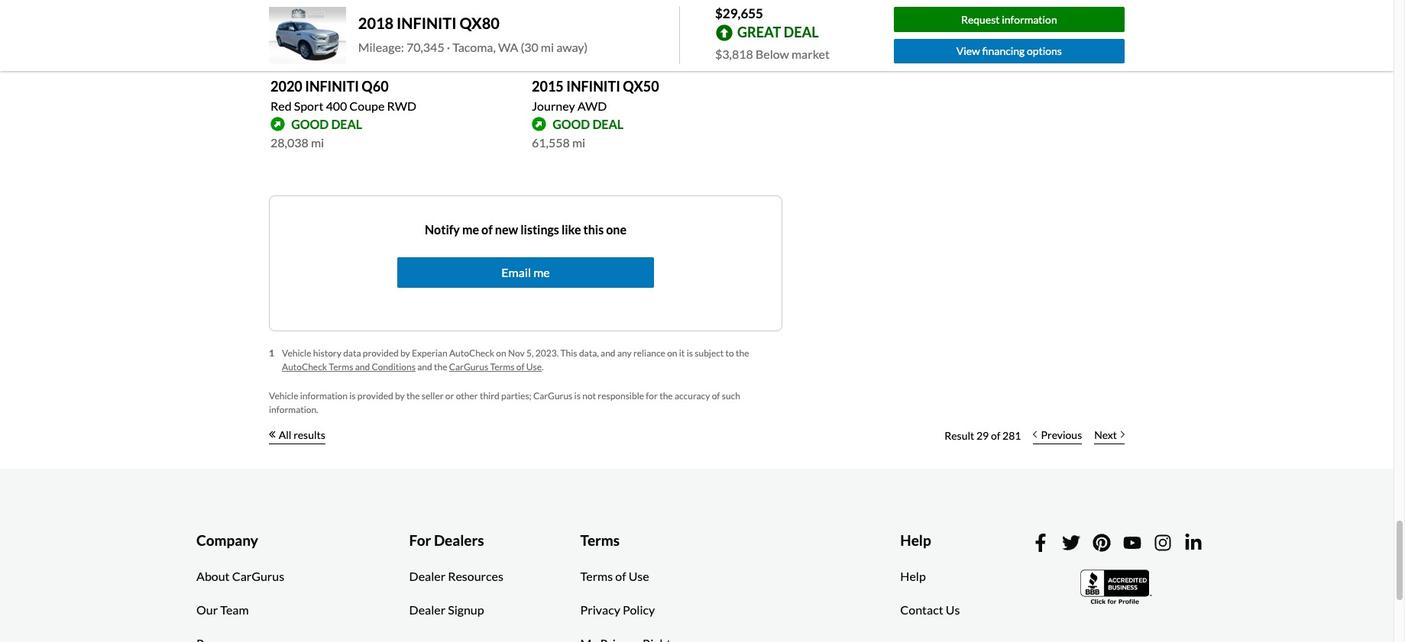Task type: vqa. For each thing, say whether or not it's contained in the screenshot.
THE OVERDUE.
no



Task type: locate. For each thing, give the bounding box(es) containing it.
reliance
[[634, 348, 666, 359]]

use
[[526, 362, 542, 373], [629, 569, 649, 584]]

chevron double left image
[[269, 431, 276, 439]]

2 deal from the left
[[593, 117, 624, 131]]

company
[[196, 532, 258, 550]]

on
[[496, 348, 507, 359], [667, 348, 678, 359]]

cargurus down .
[[533, 391, 573, 402]]

(30
[[521, 40, 539, 55]]

1 vertical spatial help
[[901, 569, 926, 584]]

good deal image for 2020
[[271, 117, 285, 132]]

good
[[291, 117, 329, 131], [553, 117, 590, 131]]

great deal
[[738, 23, 819, 40]]

2 help from the top
[[901, 569, 926, 584]]

me right notify
[[462, 222, 479, 237]]

2 horizontal spatial and
[[601, 348, 616, 359]]

red
[[271, 99, 292, 113]]

vehicle up information.
[[269, 391, 298, 402]]

good deal image up 61,558
[[532, 117, 547, 132]]

1 horizontal spatial information
[[1002, 13, 1058, 26]]

infiniti inside '2018 infiniti qx80 mileage: 70,345 · tacoma, wa (30 mi away)'
[[397, 14, 457, 32]]

dealer inside 'link'
[[409, 603, 446, 617]]

cargurus terms of use link
[[449, 362, 542, 373]]

information
[[1002, 13, 1058, 26], [300, 391, 348, 402]]

deal down 400
[[331, 117, 362, 131]]

data
[[343, 348, 361, 359]]

by down the conditions
[[395, 391, 405, 402]]

and down experian
[[417, 362, 432, 373]]

one
[[606, 222, 627, 237]]

0 horizontal spatial good
[[291, 117, 329, 131]]

our
[[196, 603, 218, 617]]

0 vertical spatial cargurus
[[449, 362, 488, 373]]

cargurus inside about cargurus link
[[232, 569, 284, 584]]

privacy
[[581, 603, 621, 617]]

0 horizontal spatial information
[[300, 391, 348, 402]]

and down the data
[[355, 362, 370, 373]]

1 horizontal spatial good
[[553, 117, 590, 131]]

400
[[326, 99, 347, 113]]

0 horizontal spatial and
[[355, 362, 370, 373]]

the
[[736, 348, 749, 359], [434, 362, 447, 373], [407, 391, 420, 402], [660, 391, 673, 402]]

0 horizontal spatial good deal
[[291, 117, 362, 131]]

results
[[294, 428, 326, 441]]

1 vertical spatial provided
[[358, 391, 393, 402]]

journey
[[532, 99, 575, 113]]

infiniti for 2015
[[567, 78, 621, 95]]

deal for q60
[[331, 117, 362, 131]]

good deal image
[[271, 117, 285, 132], [532, 117, 547, 132]]

next
[[1095, 428, 1117, 441]]

1 vertical spatial dealer
[[409, 603, 446, 617]]

0 horizontal spatial infiniti
[[305, 78, 359, 95]]

0 horizontal spatial me
[[462, 222, 479, 237]]

1 horizontal spatial deal
[[593, 117, 624, 131]]

information inside vehicle information is provided by the seller or other third parties; cargurus is not responsible for the accuracy of such information.
[[300, 391, 348, 402]]

1 vertical spatial information
[[300, 391, 348, 402]]

autocheck terms and conditions link
[[282, 362, 416, 373]]

is right 'it'
[[687, 348, 693, 359]]

terms up the terms of use at the bottom left of page
[[581, 532, 620, 550]]

0 horizontal spatial mi
[[311, 135, 324, 150]]

dealer left signup
[[409, 603, 446, 617]]

dealer for dealer signup
[[409, 603, 446, 617]]

1 deal from the left
[[331, 117, 362, 131]]

mi right '(30' at the left top of page
[[541, 40, 554, 55]]

good for 2015
[[553, 117, 590, 131]]

2 horizontal spatial cargurus
[[533, 391, 573, 402]]

result
[[945, 429, 975, 442]]

by up the conditions
[[401, 348, 410, 359]]

financing
[[983, 45, 1025, 58]]

on left 'it'
[[667, 348, 678, 359]]

cargurus inside vehicle information is provided by the seller or other third parties; cargurus is not responsible for the accuracy of such information.
[[533, 391, 573, 402]]

0 horizontal spatial autocheck
[[282, 362, 327, 373]]

request information button
[[894, 7, 1125, 32]]

responsible
[[598, 391, 644, 402]]

for
[[646, 391, 658, 402]]

help inside 'link'
[[901, 569, 926, 584]]

me
[[462, 222, 479, 237], [534, 265, 550, 280]]

1 good deal image from the left
[[271, 117, 285, 132]]

by inside vehicle information is provided by the seller or other third parties; cargurus is not responsible for the accuracy of such information.
[[395, 391, 405, 402]]

0 vertical spatial help
[[901, 532, 932, 550]]

like
[[562, 222, 581, 237]]

1 horizontal spatial and
[[417, 362, 432, 373]]

options
[[1027, 45, 1062, 58]]

2 horizontal spatial is
[[687, 348, 693, 359]]

chevron left image
[[1034, 431, 1038, 439]]

away)
[[557, 40, 588, 55]]

dealer resources
[[409, 569, 504, 584]]

deal down awd
[[593, 117, 624, 131]]

1 horizontal spatial me
[[534, 265, 550, 280]]

of up the privacy policy
[[616, 569, 626, 584]]

and
[[601, 348, 616, 359], [355, 362, 370, 373], [417, 362, 432, 373]]

1
[[269, 348, 274, 359]]

1 dealer from the top
[[409, 569, 446, 584]]

70,345
[[407, 40, 445, 55]]

mi inside '2018 infiniti qx80 mileage: 70,345 · tacoma, wa (30 mi away)'
[[541, 40, 554, 55]]

help up help 'link'
[[901, 532, 932, 550]]

0 horizontal spatial use
[[526, 362, 542, 373]]

1 help from the top
[[901, 532, 932, 550]]

result 29 of 281
[[945, 429, 1022, 442]]

2 dealer from the top
[[409, 603, 446, 617]]

is left 'not'
[[574, 391, 581, 402]]

me right the email
[[534, 265, 550, 280]]

this
[[584, 222, 604, 237]]

cargurus up other
[[449, 362, 488, 373]]

good down sport
[[291, 117, 329, 131]]

2 good deal image from the left
[[532, 117, 547, 132]]

2 vertical spatial cargurus
[[232, 569, 284, 584]]

other
[[456, 391, 478, 402]]

terms of use
[[581, 569, 649, 584]]

good up the "61,558 mi"
[[553, 117, 590, 131]]

seller
[[422, 391, 444, 402]]

1 vertical spatial vehicle
[[269, 391, 298, 402]]

is inside 1 vehicle history data provided by experian autocheck on nov 5, 2023. this data, and any reliance on it is subject to the autocheck terms and conditions and the cargurus terms of use .
[[687, 348, 693, 359]]

mileage:
[[358, 40, 404, 55]]

1 good deal from the left
[[291, 117, 362, 131]]

0 vertical spatial information
[[1002, 13, 1058, 26]]

good deal image down red
[[271, 117, 285, 132]]

1 vertical spatial cargurus
[[533, 391, 573, 402]]

1 good from the left
[[291, 117, 329, 131]]

good deal
[[291, 117, 362, 131], [553, 117, 624, 131]]

infiniti up 400
[[305, 78, 359, 95]]

notify
[[425, 222, 460, 237]]

of left such on the right bottom of the page
[[712, 391, 720, 402]]

1 horizontal spatial on
[[667, 348, 678, 359]]

good deal down 400
[[291, 117, 362, 131]]

is down autocheck terms and conditions "link"
[[349, 391, 356, 402]]

1 vertical spatial autocheck
[[282, 362, 327, 373]]

and left any
[[601, 348, 616, 359]]

help up contact
[[901, 569, 926, 584]]

provided down the conditions
[[358, 391, 393, 402]]

notify me of new listings like this one
[[425, 222, 627, 237]]

cargurus up team
[[232, 569, 284, 584]]

deal for qx50
[[593, 117, 624, 131]]

privacy policy link
[[569, 594, 667, 627]]

dealer down for
[[409, 569, 446, 584]]

autocheck up cargurus terms of use link
[[449, 348, 495, 359]]

use down '5,'
[[526, 362, 542, 373]]

0 horizontal spatial on
[[496, 348, 507, 359]]

2018 infiniti qx80 image
[[269, 7, 346, 64]]

on up cargurus terms of use link
[[496, 348, 507, 359]]

next link
[[1089, 419, 1131, 452]]

1 vertical spatial me
[[534, 265, 550, 280]]

me inside button
[[534, 265, 550, 280]]

0 horizontal spatial deal
[[331, 117, 362, 131]]

data,
[[579, 348, 599, 359]]

infiniti for 2018
[[397, 14, 457, 32]]

infiniti inside 2015 infiniti qx50 journey awd
[[567, 78, 621, 95]]

infiniti up awd
[[567, 78, 621, 95]]

1 vertical spatial use
[[629, 569, 649, 584]]

1 horizontal spatial good deal image
[[532, 117, 547, 132]]

0 vertical spatial provided
[[363, 348, 399, 359]]

information up options
[[1002, 13, 1058, 26]]

good deal down awd
[[553, 117, 624, 131]]

autocheck
[[449, 348, 495, 359], [282, 362, 327, 373]]

history
[[313, 348, 342, 359]]

0 horizontal spatial cargurus
[[232, 569, 284, 584]]

1 horizontal spatial infiniti
[[397, 14, 457, 32]]

our team
[[196, 603, 249, 617]]

61,558
[[532, 135, 570, 150]]

contact us link
[[889, 594, 972, 627]]

29
[[977, 429, 989, 442]]

rwd
[[387, 99, 417, 113]]

information inside button
[[1002, 13, 1058, 26]]

mi right 61,558
[[572, 135, 586, 150]]

1 horizontal spatial good deal
[[553, 117, 624, 131]]

policy
[[623, 603, 655, 617]]

deal
[[331, 117, 362, 131], [593, 117, 624, 131]]

0 horizontal spatial is
[[349, 391, 356, 402]]

me for notify
[[462, 222, 479, 237]]

1 on from the left
[[496, 348, 507, 359]]

cargurus inside 1 vehicle history data provided by experian autocheck on nov 5, 2023. this data, and any reliance on it is subject to the autocheck terms and conditions and the cargurus terms of use .
[[449, 362, 488, 373]]

dealer for dealer resources
[[409, 569, 446, 584]]

1 horizontal spatial cargurus
[[449, 362, 488, 373]]

provided
[[363, 348, 399, 359], [358, 391, 393, 402]]

$3,818
[[715, 46, 753, 61]]

2 good from the left
[[553, 117, 590, 131]]

of
[[482, 222, 493, 237], [516, 362, 525, 373], [712, 391, 720, 402], [991, 429, 1001, 442], [616, 569, 626, 584]]

1 horizontal spatial mi
[[541, 40, 554, 55]]

tacoma,
[[453, 40, 496, 55]]

great
[[738, 23, 781, 40]]

2 horizontal spatial infiniti
[[567, 78, 621, 95]]

0 vertical spatial vehicle
[[282, 348, 311, 359]]

the down experian
[[434, 362, 447, 373]]

provided up the conditions
[[363, 348, 399, 359]]

good deal for 2020
[[291, 117, 362, 131]]

terms
[[329, 362, 353, 373], [490, 362, 515, 373], [581, 532, 620, 550], [581, 569, 613, 584]]

infiniti inside 2020 infiniti q60 red sport 400 coupe rwd
[[305, 78, 359, 95]]

infiniti
[[397, 14, 457, 32], [305, 78, 359, 95], [567, 78, 621, 95]]

such
[[722, 391, 741, 402]]

email me button
[[397, 258, 654, 288]]

mi right 28,038
[[311, 135, 324, 150]]

use up 'policy'
[[629, 569, 649, 584]]

information for vehicle
[[300, 391, 348, 402]]

infiniti up 70,345
[[397, 14, 457, 32]]

terms down the data
[[329, 362, 353, 373]]

information up information.
[[300, 391, 348, 402]]

request
[[961, 13, 1000, 26]]

vehicle right 1
[[282, 348, 311, 359]]

0 horizontal spatial good deal image
[[271, 117, 285, 132]]

the right the to
[[736, 348, 749, 359]]

0 vertical spatial me
[[462, 222, 479, 237]]

0 vertical spatial by
[[401, 348, 410, 359]]

1 horizontal spatial autocheck
[[449, 348, 495, 359]]

2 horizontal spatial mi
[[572, 135, 586, 150]]

vehicle
[[282, 348, 311, 359], [269, 391, 298, 402]]

the left seller
[[407, 391, 420, 402]]

2 on from the left
[[667, 348, 678, 359]]

is
[[687, 348, 693, 359], [349, 391, 356, 402], [574, 391, 581, 402]]

wa
[[498, 40, 518, 55]]

0 vertical spatial use
[[526, 362, 542, 373]]

team
[[220, 603, 249, 617]]

1 horizontal spatial use
[[629, 569, 649, 584]]

autocheck down history at the bottom of page
[[282, 362, 327, 373]]

1 vertical spatial by
[[395, 391, 405, 402]]

dealer signup link
[[398, 594, 496, 627]]

mi for 2020 infiniti q60
[[311, 135, 324, 150]]

2 good deal from the left
[[553, 117, 624, 131]]

of down nov
[[516, 362, 525, 373]]

2020 infiniti q60 red sport 400 coupe rwd
[[271, 78, 417, 113]]

1 vehicle history data provided by experian autocheck on nov 5, 2023. this data, and any reliance on it is subject to the autocheck terms and conditions and the cargurus terms of use .
[[269, 348, 749, 373]]

help
[[901, 532, 932, 550], [901, 569, 926, 584]]

good for 2020
[[291, 117, 329, 131]]

0 vertical spatial dealer
[[409, 569, 446, 584]]



Task type: describe. For each thing, give the bounding box(es) containing it.
help link
[[889, 560, 938, 594]]

281
[[1003, 429, 1022, 442]]

about
[[196, 569, 230, 584]]

vehicle inside vehicle information is provided by the seller or other third parties; cargurus is not responsible for the accuracy of such information.
[[269, 391, 298, 402]]

28,038 mi
[[271, 135, 324, 150]]

use inside 1 vehicle history data provided by experian autocheck on nov 5, 2023. this data, and any reliance on it is subject to the autocheck terms and conditions and the cargurus terms of use .
[[526, 362, 542, 373]]

2023.
[[536, 348, 559, 359]]

all
[[279, 428, 292, 441]]

2020
[[271, 78, 302, 95]]

nov
[[508, 348, 525, 359]]

dealers
[[434, 532, 484, 550]]

all results
[[279, 428, 326, 441]]

parties;
[[501, 391, 532, 402]]

this
[[561, 348, 578, 359]]

qx50
[[623, 78, 659, 95]]

0 vertical spatial autocheck
[[449, 348, 495, 359]]

provided inside vehicle information is provided by the seller or other third parties; cargurus is not responsible for the accuracy of such information.
[[358, 391, 393, 402]]

information for request
[[1002, 13, 1058, 26]]

resources
[[448, 569, 504, 584]]

accuracy
[[675, 391, 710, 402]]

experian
[[412, 348, 448, 359]]

28,038
[[271, 135, 309, 150]]

dealer signup
[[409, 603, 484, 617]]

2015
[[532, 78, 564, 95]]

2018 infiniti qx80 mileage: 70,345 · tacoma, wa (30 mi away)
[[358, 14, 588, 55]]

vehicle inside 1 vehicle history data provided by experian autocheck on nov 5, 2023. this data, and any reliance on it is subject to the autocheck terms and conditions and the cargurus terms of use .
[[282, 348, 311, 359]]

market
[[792, 46, 830, 61]]

the right for
[[660, 391, 673, 402]]

email me
[[502, 265, 550, 280]]

privacy policy
[[581, 603, 655, 617]]

of right 29
[[991, 429, 1001, 442]]

our team link
[[185, 594, 260, 627]]

about cargurus link
[[185, 560, 296, 594]]

me for email
[[534, 265, 550, 280]]

61,558 mi
[[532, 135, 586, 150]]

third
[[480, 391, 500, 402]]

not
[[583, 391, 596, 402]]

2018
[[358, 14, 394, 32]]

vehicle information is provided by the seller or other third parties; cargurus is not responsible for the accuracy of such information.
[[269, 391, 741, 416]]

view financing options
[[957, 45, 1062, 58]]

provided inside 1 vehicle history data provided by experian autocheck on nov 5, 2023. this data, and any reliance on it is subject to the autocheck terms and conditions and the cargurus terms of use .
[[363, 348, 399, 359]]

contact us
[[901, 603, 960, 617]]

infiniti for 2020
[[305, 78, 359, 95]]

of inside vehicle information is provided by the seller or other third parties; cargurus is not responsible for the accuracy of such information.
[[712, 391, 720, 402]]

good deal image for 2015
[[532, 117, 547, 132]]

terms down nov
[[490, 362, 515, 373]]

$29,655
[[715, 5, 764, 21]]

to
[[726, 348, 734, 359]]

contact
[[901, 603, 944, 617]]

coupe
[[350, 99, 385, 113]]

signup
[[448, 603, 484, 617]]

q60
[[362, 78, 389, 95]]

click for the bbb business review of this auto listing service in cambridge ma image
[[1081, 569, 1154, 607]]

good deal for 2015
[[553, 117, 624, 131]]

information.
[[269, 404, 318, 416]]

of inside 1 vehicle history data provided by experian autocheck on nov 5, 2023. this data, and any reliance on it is subject to the autocheck terms and conditions and the cargurus terms of use .
[[516, 362, 525, 373]]

qx80
[[460, 14, 500, 32]]

2015 infiniti qx50 journey awd
[[532, 78, 659, 113]]

or
[[445, 391, 454, 402]]

of left new
[[482, 222, 493, 237]]

it
[[679, 348, 685, 359]]

for dealers
[[409, 532, 484, 550]]

previous link
[[1028, 419, 1089, 452]]

about cargurus
[[196, 569, 284, 584]]

us
[[946, 603, 960, 617]]

any
[[617, 348, 632, 359]]

terms of use link
[[569, 560, 661, 594]]

.
[[542, 362, 544, 373]]

by inside 1 vehicle history data provided by experian autocheck on nov 5, 2023. this data, and any reliance on it is subject to the autocheck terms and conditions and the cargurus terms of use .
[[401, 348, 410, 359]]

awd
[[578, 99, 607, 113]]

chevron right image
[[1121, 431, 1125, 439]]

·
[[447, 40, 450, 55]]

all results link
[[269, 419, 326, 452]]

1 horizontal spatial is
[[574, 391, 581, 402]]

view financing options button
[[894, 39, 1125, 64]]

sport
[[294, 99, 324, 113]]

conditions
[[372, 362, 416, 373]]

5,
[[527, 348, 534, 359]]

listings
[[521, 222, 559, 237]]

dealer resources link
[[398, 560, 515, 594]]

terms up privacy
[[581, 569, 613, 584]]

mi for 2015 infiniti qx50
[[572, 135, 586, 150]]

request information
[[961, 13, 1058, 26]]

view
[[957, 45, 981, 58]]

subject
[[695, 348, 724, 359]]

$3,818 below market
[[715, 46, 830, 61]]



